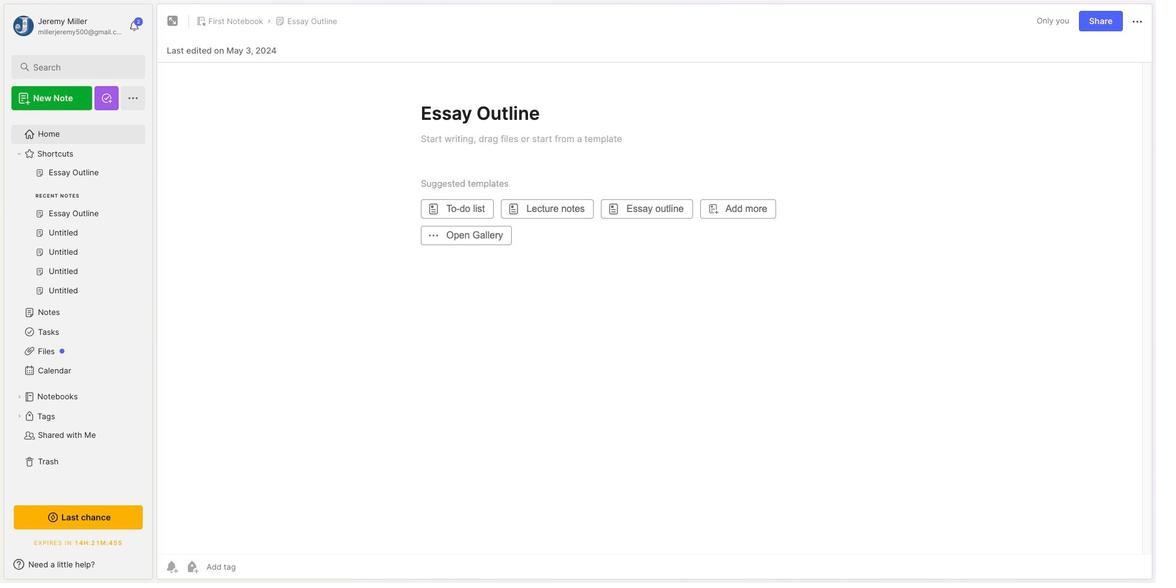Task type: vqa. For each thing, say whether or not it's contained in the screenshot.
The A1 within the A1 link
no



Task type: describe. For each thing, give the bounding box(es) containing it.
Account field
[[11, 14, 123, 38]]

add a reminder image
[[164, 560, 179, 574]]

WHAT'S NEW field
[[4, 555, 152, 574]]

tree inside main element
[[4, 117, 152, 492]]

More actions field
[[1131, 13, 1145, 29]]

Add tag field
[[205, 561, 296, 572]]

expand notebooks image
[[16, 393, 23, 401]]

note window element
[[157, 4, 1153, 583]]

Note Editor text field
[[157, 62, 1152, 554]]



Task type: locate. For each thing, give the bounding box(es) containing it.
None search field
[[33, 60, 134, 74]]

add tag image
[[185, 560, 199, 574]]

tree
[[4, 117, 152, 492]]

expand tags image
[[16, 413, 23, 420]]

click to collapse image
[[152, 561, 161, 575]]

group inside main element
[[11, 163, 145, 308]]

none search field inside main element
[[33, 60, 134, 74]]

Search text field
[[33, 61, 134, 73]]

group
[[11, 163, 145, 308]]

more actions image
[[1131, 14, 1145, 29]]

main element
[[0, 0, 157, 583]]

expand note image
[[166, 14, 180, 28]]



